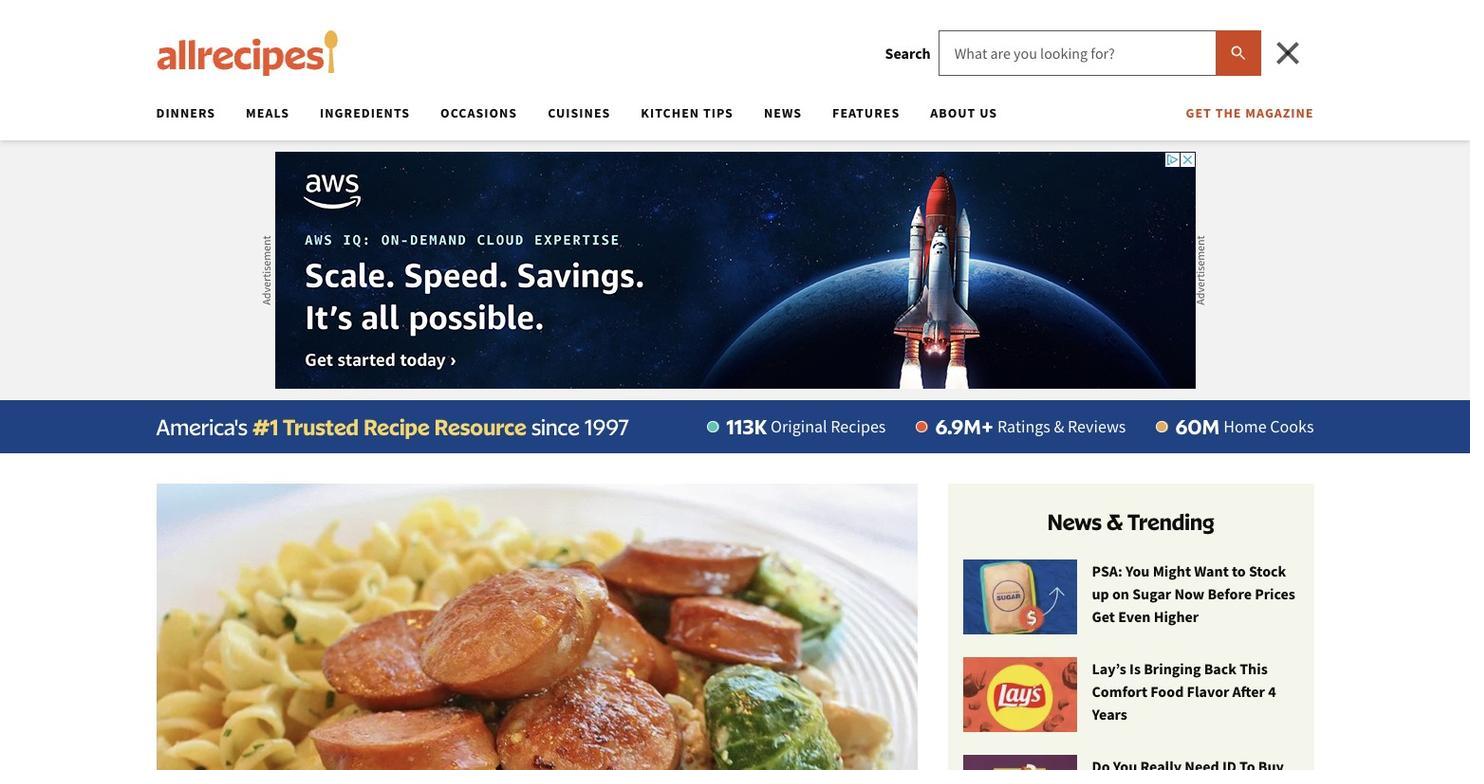 Task type: vqa. For each thing, say whether or not it's contained in the screenshot.
the rightmost News
yes



Task type: locate. For each thing, give the bounding box(es) containing it.
& right ratings
[[1054, 416, 1065, 438]]

search
[[885, 44, 931, 63]]

kitchen
[[641, 104, 700, 122]]

reviews
[[1068, 416, 1126, 438]]

before
[[1208, 585, 1252, 604]]

original
[[771, 416, 828, 438]]

dinners
[[156, 104, 216, 122]]

since
[[532, 414, 580, 441]]

home image
[[156, 30, 338, 76]]

1 horizontal spatial &
[[1107, 509, 1124, 535]]

occasions
[[441, 104, 518, 122]]

get
[[1186, 104, 1212, 122]]

food
[[1151, 683, 1184, 702]]

tips
[[703, 104, 734, 122]]

up
[[1092, 585, 1110, 604]]

news for news link
[[764, 104, 802, 122]]

113k
[[726, 415, 767, 440]]

kitchen tips
[[641, 104, 734, 122]]

6.9m+
[[936, 415, 994, 440]]

america's #1 trusted recipe resource since 1997
[[156, 414, 630, 441]]

1 vertical spatial news
[[1048, 509, 1102, 535]]

1 horizontal spatial news
[[1048, 509, 1102, 535]]

1 vertical spatial &
[[1107, 509, 1124, 535]]

lay's is bringing back this comfort food flavor after 4 years link
[[963, 658, 1299, 734]]

news up psa:
[[1048, 509, 1102, 535]]

kitchen tips link
[[641, 104, 734, 122]]

you
[[1126, 562, 1150, 581]]

0 horizontal spatial &
[[1054, 416, 1065, 438]]

meals link
[[246, 104, 290, 122]]

cuisines link
[[548, 104, 611, 122]]

60m home cooks
[[1176, 415, 1314, 440]]

news
[[764, 104, 802, 122], [1048, 509, 1102, 535]]

close search bar image
[[1276, 42, 1299, 65]]

& up psa:
[[1107, 509, 1124, 535]]

navigation inside search 'banner'
[[141, 99, 1314, 141]]

recipes
[[831, 416, 886, 438]]

about us
[[931, 104, 998, 122]]

get the magazine link
[[1186, 104, 1314, 122]]

0 horizontal spatial news
[[764, 104, 802, 122]]

navigation
[[141, 99, 1314, 141]]

&
[[1054, 416, 1065, 438], [1107, 509, 1124, 535]]

get
[[1092, 608, 1116, 627]]

to
[[1232, 562, 1246, 581]]

0 vertical spatial news
[[764, 104, 802, 122]]

baking soda id image
[[963, 756, 1077, 771]]

bringing
[[1144, 660, 1201, 679]]

flavor
[[1187, 683, 1230, 702]]

is
[[1130, 660, 1141, 679]]

navigation containing dinners
[[141, 99, 1314, 141]]

search image
[[1229, 44, 1248, 63]]

lay's
[[1092, 660, 1127, 679]]

news inside search 'banner'
[[764, 104, 802, 122]]

ingredients link
[[320, 104, 410, 122]]

meals
[[246, 104, 290, 122]]

prices
[[1255, 585, 1296, 604]]

news right tips
[[764, 104, 802, 122]]

home
[[1224, 416, 1267, 438]]

60m
[[1176, 415, 1220, 440]]

features link
[[833, 104, 900, 122]]

recipe
[[364, 414, 430, 441]]

113k original recipes
[[726, 415, 886, 440]]

years
[[1092, 705, 1128, 724]]

news for news & trending
[[1048, 509, 1102, 535]]

0 vertical spatial &
[[1054, 416, 1065, 438]]



Task type: describe. For each thing, give the bounding box(es) containing it.
kielbasa with brussels sprouts and mustard cream sauce over noodles image
[[156, 484, 918, 771]]

stock
[[1249, 562, 1287, 581]]

Search text field
[[939, 30, 1216, 76]]

now
[[1175, 585, 1205, 604]]

cooks
[[1271, 416, 1314, 438]]

on
[[1113, 585, 1130, 604]]

comfort
[[1092, 683, 1148, 702]]

ingredients
[[320, 104, 410, 122]]

4
[[1269, 683, 1277, 702]]

Search search field
[[885, 30, 1299, 76]]

new lays chips image
[[963, 658, 1077, 734]]

higher
[[1154, 608, 1199, 627]]

dinners link
[[156, 104, 216, 122]]

psa: you might want to stock up on sugar now before prices get even higher link
[[963, 560, 1299, 636]]

this
[[1240, 660, 1268, 679]]

might
[[1153, 562, 1192, 581]]

america's
[[156, 414, 248, 441]]

the
[[1216, 104, 1242, 122]]

lay's is bringing back this comfort food flavor after 4 years
[[1092, 660, 1277, 724]]

us
[[980, 104, 998, 122]]

features
[[833, 104, 900, 122]]

magazine
[[1246, 104, 1314, 122]]

6.9m+ ratings & reviews
[[936, 415, 1126, 440]]

#1
[[253, 414, 279, 441]]

trending
[[1128, 509, 1215, 535]]

& inside 6.9m+ ratings & reviews
[[1054, 416, 1065, 438]]

search banner
[[0, 0, 1471, 141]]

about us link
[[931, 104, 998, 122]]

a bag of sugar with an american dollar sign over it and an arrow pointing up. image
[[963, 560, 1077, 636]]

trusted
[[283, 414, 359, 441]]

about
[[931, 104, 976, 122]]

ratings
[[998, 416, 1051, 438]]

occasions link
[[441, 104, 518, 122]]

back
[[1204, 660, 1237, 679]]

psa: you might want to stock up on sugar now before prices get even higher
[[1092, 562, 1296, 627]]

want
[[1195, 562, 1229, 581]]

get the magazine
[[1186, 104, 1314, 122]]

advertisement region
[[275, 152, 1196, 389]]

sugar
[[1133, 585, 1172, 604]]

1997
[[585, 414, 630, 441]]

after
[[1233, 683, 1266, 702]]

news & trending
[[1048, 509, 1215, 535]]

cuisines
[[548, 104, 611, 122]]

even
[[1119, 608, 1151, 627]]

news link
[[764, 104, 802, 122]]

resource
[[434, 414, 527, 441]]

psa:
[[1092, 562, 1123, 581]]



